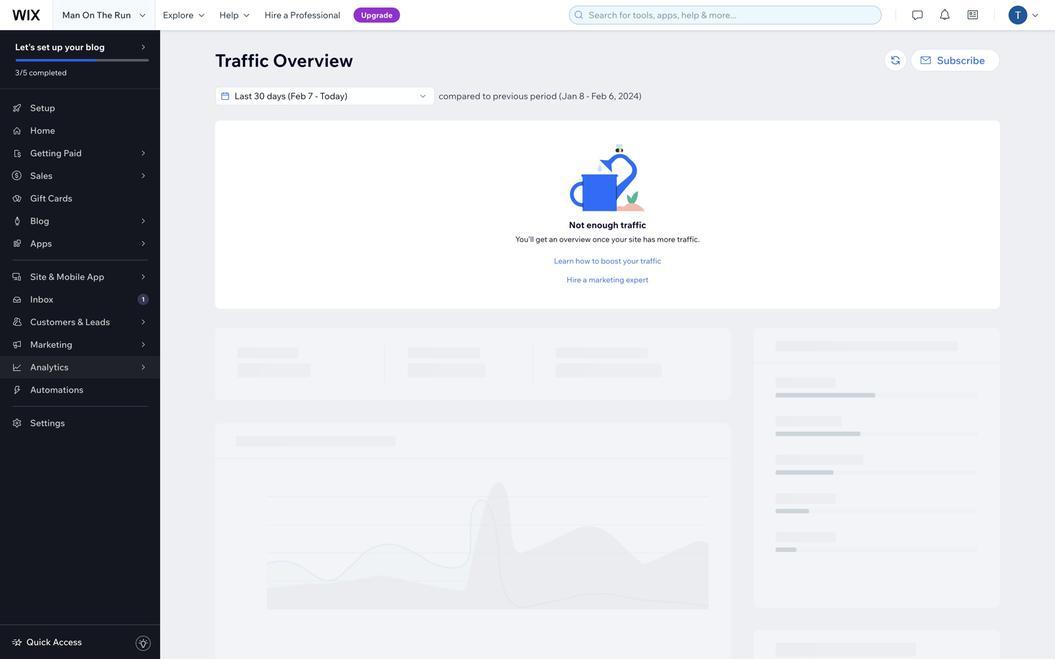 Task type: describe. For each thing, give the bounding box(es) containing it.
your inside "sidebar" element
[[65, 41, 84, 52]]

analytics button
[[0, 356, 160, 379]]

gift cards
[[30, 193, 72, 204]]

let's set up your blog
[[15, 41, 105, 52]]

you'll
[[516, 235, 534, 244]]

marketing button
[[0, 334, 160, 356]]

site & mobile app
[[30, 271, 104, 282]]

run
[[114, 9, 131, 20]]

marketing
[[589, 275, 624, 285]]

getting paid button
[[0, 142, 160, 165]]

overview
[[273, 49, 353, 71]]

8
[[579, 90, 585, 101]]

1 vertical spatial traffic
[[641, 256, 661, 266]]

quick access button
[[11, 637, 82, 648]]

sales button
[[0, 165, 160, 187]]

hire a marketing expert
[[567, 275, 649, 285]]

compared to previous period (jan 8 - feb 6, 2024)
[[439, 90, 642, 101]]

setup link
[[0, 97, 160, 119]]

2024)
[[618, 90, 642, 101]]

2 vertical spatial your
[[623, 256, 639, 266]]

feb
[[591, 90, 607, 101]]

1
[[142, 296, 145, 303]]

completed
[[29, 68, 67, 77]]

hire a professional
[[265, 9, 340, 20]]

hire for hire a professional
[[265, 9, 282, 20]]

compared
[[439, 90, 481, 101]]

inbox
[[30, 294, 53, 305]]

enough
[[587, 220, 619, 231]]

automations link
[[0, 379, 160, 401]]

customers
[[30, 317, 76, 328]]

has
[[643, 235, 656, 244]]

home link
[[0, 119, 160, 142]]

gift
[[30, 193, 46, 204]]

gift cards link
[[0, 187, 160, 210]]

quick access
[[26, 637, 82, 648]]

professional
[[290, 9, 340, 20]]

app
[[87, 271, 104, 282]]

boost
[[601, 256, 621, 266]]

subscribe
[[937, 54, 985, 67]]

hire a professional link
[[257, 0, 348, 30]]

learn how to boost your traffic
[[554, 256, 661, 266]]

upgrade button
[[354, 8, 400, 23]]

upgrade
[[361, 10, 393, 20]]

let's
[[15, 41, 35, 52]]

getting paid
[[30, 148, 82, 159]]

blog
[[86, 41, 105, 52]]

traffic.
[[677, 235, 700, 244]]

traffic overview
[[215, 49, 353, 71]]

leads
[[85, 317, 110, 328]]

cards
[[48, 193, 72, 204]]

home
[[30, 125, 55, 136]]

3/5
[[15, 68, 27, 77]]

man
[[62, 9, 80, 20]]

set
[[37, 41, 50, 52]]

once
[[593, 235, 610, 244]]

not enough traffic you'll get an overview once your site has more traffic.
[[516, 220, 700, 244]]

-
[[587, 90, 589, 101]]

(jan
[[559, 90, 577, 101]]

overview
[[559, 235, 591, 244]]

subscribe button
[[911, 49, 1000, 72]]

customers & leads button
[[0, 311, 160, 334]]

access
[[53, 637, 82, 648]]

analytics
[[30, 362, 69, 373]]

0 vertical spatial to
[[483, 90, 491, 101]]

more
[[657, 235, 676, 244]]



Task type: vqa. For each thing, say whether or not it's contained in the screenshot.
GIFT CARDS at the top left of the page
yes



Task type: locate. For each thing, give the bounding box(es) containing it.
hire down how
[[567, 275, 581, 285]]

quick
[[26, 637, 51, 648]]

& right site
[[49, 271, 54, 282]]

previous
[[493, 90, 528, 101]]

hire
[[265, 9, 282, 20], [567, 275, 581, 285]]

apps
[[30, 238, 52, 249]]

an
[[549, 235, 558, 244]]

site & mobile app button
[[0, 266, 160, 288]]

period
[[530, 90, 557, 101]]

1 vertical spatial to
[[592, 256, 599, 266]]

marketing
[[30, 339, 72, 350]]

up
[[52, 41, 63, 52]]

1 horizontal spatial hire
[[567, 275, 581, 285]]

hire a marketing expert link
[[567, 274, 649, 286]]

sidebar element
[[0, 30, 160, 660]]

expert
[[626, 275, 649, 285]]

0 horizontal spatial a
[[284, 9, 288, 20]]

hire inside hire a professional link
[[265, 9, 282, 20]]

hire right help button
[[265, 9, 282, 20]]

learn
[[554, 256, 574, 266]]

explore
[[163, 9, 194, 20]]

hire for hire a marketing expert
[[567, 275, 581, 285]]

traffic
[[215, 49, 269, 71]]

Search for tools, apps, help & more... field
[[585, 6, 878, 24]]

1 vertical spatial your
[[612, 235, 627, 244]]

0 vertical spatial &
[[49, 271, 54, 282]]

a for marketing
[[583, 275, 587, 285]]

mobile
[[56, 271, 85, 282]]

setup
[[30, 102, 55, 113]]

hire inside hire a marketing expert link
[[567, 275, 581, 285]]

traffic inside not enough traffic you'll get an overview once your site has more traffic.
[[621, 220, 646, 231]]

your
[[65, 41, 84, 52], [612, 235, 627, 244], [623, 256, 639, 266]]

help
[[219, 9, 239, 20]]

on
[[82, 9, 95, 20]]

&
[[49, 271, 54, 282], [78, 317, 83, 328]]

your right "boost"
[[623, 256, 639, 266]]

0 horizontal spatial to
[[483, 90, 491, 101]]

0 vertical spatial hire
[[265, 9, 282, 20]]

getting
[[30, 148, 62, 159]]

a down how
[[583, 275, 587, 285]]

blog button
[[0, 210, 160, 232]]

a left professional
[[284, 9, 288, 20]]

1 horizontal spatial a
[[583, 275, 587, 285]]

traffic up site
[[621, 220, 646, 231]]

page skeleton image
[[215, 328, 1000, 660]]

& for site
[[49, 271, 54, 282]]

settings link
[[0, 412, 160, 435]]

automations
[[30, 384, 84, 395]]

to right how
[[592, 256, 599, 266]]

a
[[284, 9, 288, 20], [583, 275, 587, 285]]

3/5 completed
[[15, 68, 67, 77]]

sales
[[30, 170, 53, 181]]

apps button
[[0, 232, 160, 255]]

not
[[569, 220, 585, 231]]

1 vertical spatial a
[[583, 275, 587, 285]]

to
[[483, 90, 491, 101], [592, 256, 599, 266]]

customers & leads
[[30, 317, 110, 328]]

traffic
[[621, 220, 646, 231], [641, 256, 661, 266]]

a for professional
[[284, 9, 288, 20]]

get
[[536, 235, 548, 244]]

your left site
[[612, 235, 627, 244]]

blog
[[30, 215, 49, 226]]

0 horizontal spatial &
[[49, 271, 54, 282]]

1 horizontal spatial to
[[592, 256, 599, 266]]

1 horizontal spatial &
[[78, 317, 83, 328]]

settings
[[30, 418, 65, 429]]

1 vertical spatial hire
[[567, 275, 581, 285]]

& for customers
[[78, 317, 83, 328]]

0 horizontal spatial hire
[[265, 9, 282, 20]]

& left leads
[[78, 317, 83, 328]]

help button
[[212, 0, 257, 30]]

0 vertical spatial a
[[284, 9, 288, 20]]

0 vertical spatial traffic
[[621, 220, 646, 231]]

man on the run
[[62, 9, 131, 20]]

site
[[629, 235, 642, 244]]

paid
[[64, 148, 82, 159]]

None field
[[231, 87, 416, 105]]

& inside site & mobile app dropdown button
[[49, 271, 54, 282]]

to left previous
[[483, 90, 491, 101]]

site
[[30, 271, 47, 282]]

& inside the customers & leads dropdown button
[[78, 317, 83, 328]]

your right up at the left of the page
[[65, 41, 84, 52]]

6,
[[609, 90, 616, 101]]

1 vertical spatial &
[[78, 317, 83, 328]]

the
[[97, 9, 112, 20]]

learn how to boost your traffic link
[[554, 255, 661, 267]]

0 vertical spatial your
[[65, 41, 84, 52]]

your inside not enough traffic you'll get an overview once your site has more traffic.
[[612, 235, 627, 244]]

how
[[576, 256, 590, 266]]

traffic down 'has'
[[641, 256, 661, 266]]



